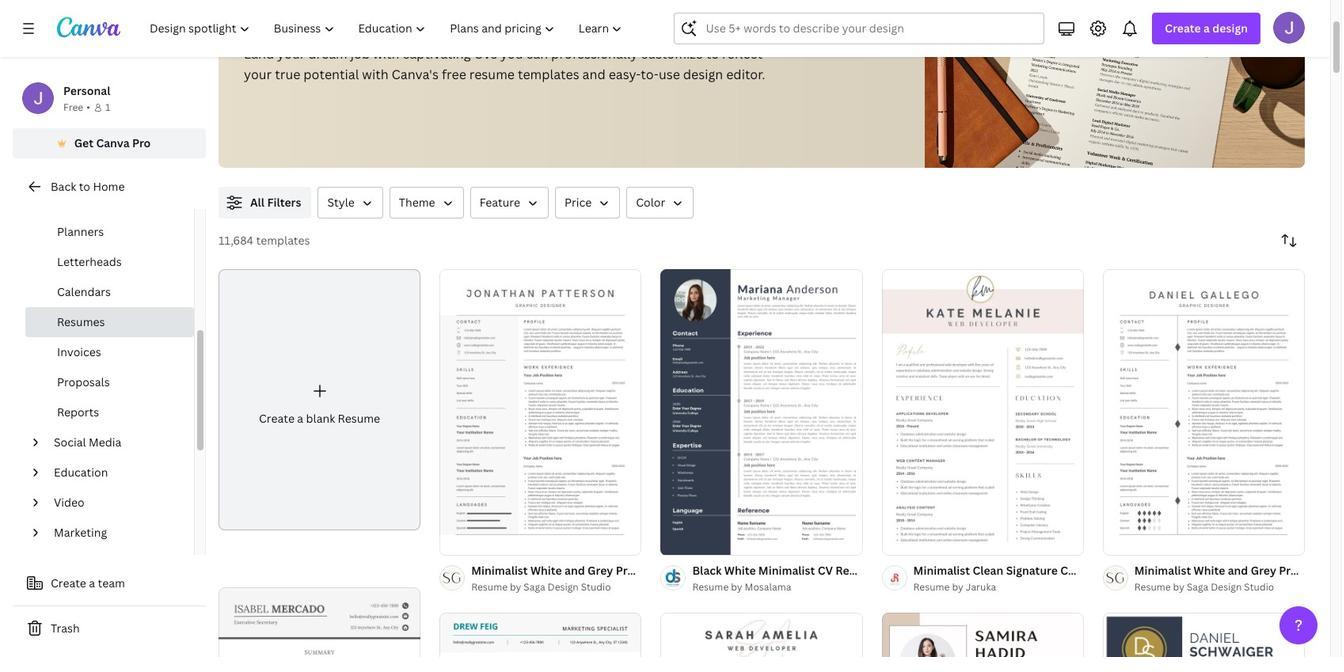 Task type: locate. For each thing, give the bounding box(es) containing it.
design
[[548, 581, 579, 594], [1211, 581, 1242, 594]]

a
[[1204, 21, 1210, 36], [297, 411, 304, 426], [89, 576, 95, 591]]

professionally
[[551, 45, 638, 63]]

gray and white simple clean resume image
[[219, 588, 421, 658]]

2 vertical spatial a
[[89, 576, 95, 591]]

0 vertical spatial design
[[1213, 21, 1248, 36]]

minimalist for minimalist clean signature cv resume
[[914, 563, 970, 578]]

cv
[[818, 563, 833, 578], [1061, 563, 1076, 578]]

1 vertical spatial with
[[362, 66, 389, 83]]

1 horizontal spatial 1 of 3
[[1114, 536, 1137, 548]]

customize
[[641, 45, 703, 63]]

of for minimalist white and grey professional resume
[[458, 536, 466, 548]]

2 1 of 3 from the left
[[1114, 536, 1137, 548]]

0 horizontal spatial minimalist white and grey professional resume image
[[440, 269, 642, 555]]

style button
[[318, 187, 383, 219]]

2 of from the left
[[1121, 536, 1130, 548]]

1 minimalist from the left
[[471, 563, 528, 578]]

2 horizontal spatial white
[[1194, 563, 1226, 578]]

by left jaruka
[[953, 581, 964, 594]]

cvs
[[474, 45, 497, 63]]

minimalist up jaruka
[[914, 563, 970, 578]]

1 horizontal spatial create
[[259, 411, 295, 426]]

0 horizontal spatial 3
[[468, 536, 474, 548]]

2 by from the left
[[731, 581, 743, 594]]

2 3 from the left
[[1132, 536, 1137, 548]]

by inside the black white minimalist cv resume resume by mosalama
[[731, 581, 743, 594]]

back to home link
[[13, 171, 206, 203]]

minimalist white and grey professiona resume by saga design studio
[[1135, 563, 1343, 594]]

your down 'land'
[[244, 66, 272, 83]]

canva's
[[392, 66, 439, 83]]

proposals
[[57, 375, 110, 390]]

grey inside minimalist white and grey professiona resume by saga design studio
[[1251, 563, 1277, 578]]

templates down can
[[518, 66, 580, 83]]

free
[[442, 66, 466, 83]]

1 horizontal spatial design
[[1211, 581, 1242, 594]]

studio down minimalist white and grey professiona link
[[1245, 581, 1275, 594]]

letterheads
[[57, 254, 122, 269]]

0 horizontal spatial resume by saga design studio link
[[471, 580, 642, 596]]

signature
[[1007, 563, 1058, 578]]

grey left professiona
[[1251, 563, 1277, 578]]

a inside dropdown button
[[1204, 21, 1210, 36]]

minimalist for minimalist white and grey professional resume
[[471, 563, 528, 578]]

1 vertical spatial design
[[683, 66, 723, 83]]

and for minimalist white and grey professiona
[[1228, 563, 1249, 578]]

create a blank resume link
[[219, 269, 421, 531]]

black white minimalist cv resume resume by mosalama
[[693, 563, 879, 594]]

2 cv from the left
[[1061, 563, 1076, 578]]

white inside minimalist white and grey professiona resume by saga design studio
[[1194, 563, 1226, 578]]

a inside button
[[89, 576, 95, 591]]

by for minimalist white and grey professiona
[[1174, 581, 1185, 594]]

create for create a team
[[51, 576, 86, 591]]

1 horizontal spatial grey
[[1251, 563, 1277, 578]]

0 horizontal spatial studio
[[581, 581, 611, 594]]

2 minimalist white and grey professional resume image from the left
[[1103, 269, 1305, 555]]

and
[[583, 66, 606, 83], [565, 563, 585, 578], [1228, 563, 1249, 578]]

white for minimalist white and grey professiona
[[1194, 563, 1226, 578]]

resume by saga design studio link up white blue modern clean professional marketing resume image
[[471, 580, 642, 596]]

1
[[105, 101, 110, 114], [451, 536, 456, 548], [1114, 536, 1119, 548]]

2 horizontal spatial create
[[1166, 21, 1202, 36]]

create for create a design
[[1166, 21, 1202, 36]]

0 horizontal spatial templates
[[256, 233, 310, 248]]

by inside minimalist clean signature cv resume resume by jaruka
[[953, 581, 964, 594]]

resume inside minimalist white and grey professiona resume by saga design studio
[[1135, 581, 1171, 594]]

create
[[1166, 21, 1202, 36], [259, 411, 295, 426], [51, 576, 86, 591]]

0 horizontal spatial cv
[[818, 563, 833, 578]]

feature
[[480, 195, 520, 210]]

1 resume by saga design studio link from the left
[[471, 580, 642, 596]]

grey
[[588, 563, 613, 578], [1251, 563, 1277, 578]]

can
[[526, 45, 548, 63]]

1 vertical spatial templates
[[256, 233, 310, 248]]

to right the back
[[79, 179, 90, 194]]

templates down filters
[[256, 233, 310, 248]]

black
[[693, 563, 722, 578]]

1 horizontal spatial white
[[725, 563, 756, 578]]

1 horizontal spatial saga
[[1187, 581, 1209, 594]]

saga up white blue modern clean professional marketing resume image
[[524, 581, 545, 594]]

to
[[706, 45, 719, 63], [79, 179, 90, 194]]

filters
[[267, 195, 301, 210]]

by for minimalist clean signature cv resume
[[953, 581, 964, 594]]

by up gray gold clean cv resume image
[[1174, 581, 1185, 594]]

0 horizontal spatial grey
[[588, 563, 613, 578]]

1 vertical spatial to
[[79, 179, 90, 194]]

get
[[74, 135, 94, 151]]

1 cv from the left
[[818, 563, 833, 578]]

design
[[1213, 21, 1248, 36], [683, 66, 723, 83]]

4 by from the left
[[1174, 581, 1185, 594]]

studio inside minimalist white and grey professional resume resume by saga design studio
[[581, 581, 611, 594]]

3
[[468, 536, 474, 548], [1132, 536, 1137, 548]]

0 horizontal spatial create
[[51, 576, 86, 591]]

None search field
[[674, 13, 1045, 44]]

1 for minimalist white and grey professiona
[[1114, 536, 1119, 548]]

to left 'reflect'
[[706, 45, 719, 63]]

calendars
[[57, 284, 111, 299]]

cv up the resume by mosalama link
[[818, 563, 833, 578]]

by up white blue modern clean professional marketing resume image
[[510, 581, 522, 594]]

price
[[565, 195, 592, 210]]

and down professionally
[[583, 66, 606, 83]]

1 vertical spatial create
[[259, 411, 295, 426]]

minimalist white and grey professional resume image
[[440, 269, 642, 555], [1103, 269, 1305, 555]]

1 horizontal spatial minimalist white and grey professional resume image
[[1103, 269, 1305, 555]]

minimalist for minimalist white and grey professiona
[[1135, 563, 1192, 578]]

1 of 3
[[451, 536, 474, 548], [1114, 536, 1137, 548]]

minimalist white and grey professional resume resume by saga design studio
[[471, 563, 728, 594]]

reports link
[[25, 398, 194, 428]]

design down minimalist white and grey professional resume link
[[548, 581, 579, 594]]

1 horizontal spatial 3
[[1132, 536, 1137, 548]]

0 horizontal spatial 1 of 3 link
[[440, 269, 642, 555]]

1 3 from the left
[[468, 536, 474, 548]]

1 saga from the left
[[524, 581, 545, 594]]

0 vertical spatial your
[[277, 45, 305, 63]]

white up white blue modern clean professional marketing resume image
[[531, 563, 562, 578]]

design inside 'create a design' dropdown button
[[1213, 21, 1248, 36]]

white
[[531, 563, 562, 578], [725, 563, 756, 578], [1194, 563, 1226, 578]]

0 horizontal spatial white
[[531, 563, 562, 578]]

3 by from the left
[[953, 581, 964, 594]]

2 design from the left
[[1211, 581, 1242, 594]]

your up true
[[277, 45, 305, 63]]

1 white from the left
[[531, 563, 562, 578]]

4 minimalist from the left
[[1135, 563, 1192, 578]]

grey left 'professional'
[[588, 563, 613, 578]]

1 1 of 3 link from the left
[[440, 269, 642, 555]]

1 minimalist white and grey professional resume image from the left
[[440, 269, 642, 555]]

blank
[[306, 411, 335, 426]]

0 vertical spatial templates
[[518, 66, 580, 83]]

1 horizontal spatial to
[[706, 45, 719, 63]]

resume by saga design studio link up gray gold clean cv resume image
[[1135, 580, 1305, 596]]

letterheads link
[[25, 247, 194, 277]]

resume
[[470, 66, 515, 83]]

1 studio from the left
[[581, 581, 611, 594]]

design down minimalist white and grey professiona link
[[1211, 581, 1242, 594]]

land your dream job with captivating cvs you can professionally customize to reflect your true potential with canva's free resume templates and easy-to-use design editor.
[[244, 45, 766, 83]]

of
[[458, 536, 466, 548], [1121, 536, 1130, 548]]

2 minimalist from the left
[[759, 563, 815, 578]]

1 horizontal spatial cv
[[1061, 563, 1076, 578]]

design left jacob simon 'image' on the right top of page
[[1213, 21, 1248, 36]]

free •
[[63, 101, 90, 114]]

jacob simon image
[[1274, 12, 1305, 44]]

cv right the signature at the bottom
[[1061, 563, 1076, 578]]

studio
[[581, 581, 611, 594], [1245, 581, 1275, 594]]

back to home
[[51, 179, 125, 194]]

cv inside minimalist clean signature cv resume resume by jaruka
[[1061, 563, 1076, 578]]

personal
[[63, 83, 110, 98]]

studio down minimalist white and grey professional resume link
[[581, 581, 611, 594]]

with down top level navigation 'element' at left
[[373, 45, 400, 63]]

with down "job"
[[362, 66, 389, 83]]

2 horizontal spatial a
[[1204, 21, 1210, 36]]

calendars link
[[25, 277, 194, 307]]

0 vertical spatial a
[[1204, 21, 1210, 36]]

resume
[[338, 411, 380, 426], [686, 563, 728, 578], [836, 563, 879, 578], [1079, 563, 1122, 578], [471, 581, 508, 594], [693, 581, 729, 594], [914, 581, 950, 594], [1135, 581, 1171, 594]]

white up mosalama in the bottom right of the page
[[725, 563, 756, 578]]

minimalist up gray gold clean cv resume image
[[1135, 563, 1192, 578]]

and left professiona
[[1228, 563, 1249, 578]]

and inside minimalist white and grey professional resume resume by saga design studio
[[565, 563, 585, 578]]

minimalist inside minimalist white and grey professiona resume by saga design studio
[[1135, 563, 1192, 578]]

1 horizontal spatial design
[[1213, 21, 1248, 36]]

your
[[277, 45, 305, 63], [244, 66, 272, 83]]

0 horizontal spatial of
[[458, 536, 466, 548]]

proposals link
[[25, 368, 194, 398]]

get canva pro
[[74, 135, 151, 151]]

and up white blue modern clean professional marketing resume image
[[565, 563, 585, 578]]

free
[[63, 101, 83, 114]]

2 grey from the left
[[1251, 563, 1277, 578]]

design right use
[[683, 66, 723, 83]]

0 horizontal spatial 1 of 3
[[451, 536, 474, 548]]

0 horizontal spatial to
[[79, 179, 90, 194]]

0 vertical spatial to
[[706, 45, 719, 63]]

2 studio from the left
[[1245, 581, 1275, 594]]

create inside dropdown button
[[1166, 21, 1202, 36]]

1 vertical spatial a
[[297, 411, 304, 426]]

1 for minimalist white and grey professional resume
[[451, 536, 456, 548]]

11,684
[[219, 233, 254, 248]]

2 horizontal spatial 1
[[1114, 536, 1119, 548]]

and inside minimalist white and grey professiona resume by saga design studio
[[1228, 563, 1249, 578]]

by left mosalama in the bottom right of the page
[[731, 581, 743, 594]]

minimalist inside minimalist clean signature cv resume resume by jaruka
[[914, 563, 970, 578]]

1 by from the left
[[510, 581, 522, 594]]

canva
[[96, 135, 130, 151]]

white inside minimalist white and grey professional resume resume by saga design studio
[[531, 563, 562, 578]]

1 vertical spatial your
[[244, 66, 272, 83]]

social media
[[54, 435, 121, 450]]

1 1 of 3 from the left
[[451, 536, 474, 548]]

0 vertical spatial create
[[1166, 21, 1202, 36]]

0 horizontal spatial design
[[548, 581, 579, 594]]

0 horizontal spatial saga
[[524, 581, 545, 594]]

resumes
[[57, 314, 105, 330]]

white up gray gold clean cv resume image
[[1194, 563, 1226, 578]]

by inside minimalist white and grey professiona resume by saga design studio
[[1174, 581, 1185, 594]]

marketing link
[[48, 518, 185, 548]]

1 of 3 for minimalist white and grey professiona
[[1114, 536, 1137, 548]]

editor.
[[727, 66, 766, 83]]

cv inside the black white minimalist cv resume resume by mosalama
[[818, 563, 833, 578]]

0 horizontal spatial a
[[89, 576, 95, 591]]

1 horizontal spatial resume by saga design studio link
[[1135, 580, 1305, 596]]

1 horizontal spatial templates
[[518, 66, 580, 83]]

1 of from the left
[[458, 536, 466, 548]]

create inside button
[[51, 576, 86, 591]]

white inside the black white minimalist cv resume resume by mosalama
[[725, 563, 756, 578]]

saga inside minimalist white and grey professional resume resume by saga design studio
[[524, 581, 545, 594]]

templates inside "land your dream job with captivating cvs you can professionally customize to reflect your true potential with canva's free resume templates and easy-to-use design editor."
[[518, 66, 580, 83]]

by
[[510, 581, 522, 594], [731, 581, 743, 594], [953, 581, 964, 594], [1174, 581, 1185, 594]]

3 white from the left
[[1194, 563, 1226, 578]]

minimalist inside minimalist white and grey professional resume resume by saga design studio
[[471, 563, 528, 578]]

minimalist up the resume by mosalama link
[[759, 563, 815, 578]]

resume by saga design studio link
[[471, 580, 642, 596], [1135, 580, 1305, 596]]

3 minimalist from the left
[[914, 563, 970, 578]]

3 for minimalist white and grey professional resume
[[468, 536, 474, 548]]

1 horizontal spatial studio
[[1245, 581, 1275, 594]]

1 design from the left
[[548, 581, 579, 594]]

2 vertical spatial create
[[51, 576, 86, 591]]

3 for minimalist white and grey professiona
[[1132, 536, 1137, 548]]

minimalist white and grey professional resume image for minimalist white and grey professional resume
[[440, 269, 642, 555]]

a for blank
[[297, 411, 304, 426]]

2 1 of 3 link from the left
[[1103, 269, 1305, 555]]

2 white from the left
[[725, 563, 756, 578]]

minimalist up white blue modern clean professional marketing resume image
[[471, 563, 528, 578]]

create a blank resume element
[[219, 269, 421, 531]]

1 grey from the left
[[588, 563, 613, 578]]

create for create a blank resume
[[259, 411, 295, 426]]

0 vertical spatial with
[[373, 45, 400, 63]]

1 horizontal spatial a
[[297, 411, 304, 426]]

with
[[373, 45, 400, 63], [362, 66, 389, 83]]

grey inside minimalist white and grey professional resume resume by saga design studio
[[588, 563, 613, 578]]

saga down minimalist white and grey professiona link
[[1187, 581, 1209, 594]]

grey for professional
[[588, 563, 613, 578]]

and inside "land your dream job with captivating cvs you can professionally customize to reflect your true potential with canva's free resume templates and easy-to-use design editor."
[[583, 66, 606, 83]]

2 saga from the left
[[1187, 581, 1209, 594]]

1 of 3 link for minimalist white and grey professional resume
[[440, 269, 642, 555]]

minimalist
[[471, 563, 528, 578], [759, 563, 815, 578], [914, 563, 970, 578], [1135, 563, 1192, 578]]

1 horizontal spatial your
[[277, 45, 305, 63]]

1 horizontal spatial 1 of 3 link
[[1103, 269, 1305, 555]]

1 horizontal spatial of
[[1121, 536, 1130, 548]]

marketing
[[54, 525, 107, 540]]

templates
[[518, 66, 580, 83], [256, 233, 310, 248]]

0 horizontal spatial design
[[683, 66, 723, 83]]

2 resume by saga design studio link from the left
[[1135, 580, 1305, 596]]

1 horizontal spatial 1
[[451, 536, 456, 548]]

0 horizontal spatial your
[[244, 66, 272, 83]]

pro
[[132, 135, 151, 151]]



Task type: vqa. For each thing, say whether or not it's contained in the screenshot.
right your
yes



Task type: describe. For each thing, give the bounding box(es) containing it.
education
[[54, 465, 108, 480]]

a for team
[[89, 576, 95, 591]]

team
[[98, 576, 125, 591]]

dream
[[308, 45, 348, 63]]

professional
[[616, 563, 683, 578]]

1 of 3 for minimalist white and grey professional resume
[[451, 536, 474, 548]]

black white minimalist cv resume link
[[693, 562, 879, 580]]

saga inside minimalist white and grey professiona resume by saga design studio
[[1187, 581, 1209, 594]]

get canva pro button
[[13, 128, 206, 158]]

video link
[[48, 488, 185, 518]]

by inside minimalist white and grey professional resume resume by saga design studio
[[510, 581, 522, 594]]

cv for signature
[[1061, 563, 1076, 578]]

planners
[[57, 224, 104, 239]]

color button
[[627, 187, 694, 219]]

reflect
[[722, 45, 763, 63]]

a for design
[[1204, 21, 1210, 36]]

all filters
[[250, 195, 301, 210]]

price button
[[555, 187, 620, 219]]

to-
[[641, 66, 659, 83]]

neutral professional sales representative resume image
[[882, 613, 1084, 658]]

home
[[93, 179, 125, 194]]

reports
[[57, 405, 99, 420]]

graphs link
[[25, 187, 194, 217]]

media
[[89, 435, 121, 450]]

all
[[250, 195, 265, 210]]

design inside minimalist white and grey professiona resume by saga design studio
[[1211, 581, 1242, 594]]

studio inside minimalist white and grey professiona resume by saga design studio
[[1245, 581, 1275, 594]]

minimalist white and grey professional resume image for minimalist white and grey professiona
[[1103, 269, 1305, 555]]

gray gold clean cv resume image
[[1103, 613, 1305, 658]]

minimalist clean signature cv resume link
[[914, 562, 1122, 580]]

invoices
[[57, 345, 101, 360]]

professiona
[[1280, 563, 1343, 578]]

0 horizontal spatial 1
[[105, 101, 110, 114]]

create a team
[[51, 576, 125, 591]]

jaruka
[[966, 581, 997, 594]]

white blue modern clean professional marketing resume image
[[440, 613, 642, 658]]

of for minimalist white and grey professiona
[[1121, 536, 1130, 548]]

invoices link
[[25, 337, 194, 368]]

black white minimalist cv resume image
[[661, 269, 863, 555]]

create a design button
[[1153, 13, 1261, 44]]

and for minimalist white and grey professional resume
[[565, 563, 585, 578]]

Sort by button
[[1274, 225, 1305, 257]]

1 of 3 link for minimalist white and grey professiona
[[1103, 269, 1305, 555]]

you
[[501, 45, 523, 63]]

Search search field
[[706, 13, 1035, 44]]

land
[[244, 45, 274, 63]]

resume by jaruka link
[[914, 580, 1084, 596]]

potential
[[304, 66, 359, 83]]

minimalist white and grey professional resume link
[[471, 562, 728, 580]]

mosalama
[[745, 581, 792, 594]]

•
[[87, 101, 90, 114]]

clean
[[973, 563, 1004, 578]]

theme button
[[390, 187, 464, 219]]

design inside "land your dream job with captivating cvs you can professionally customize to reflect your true potential with canva's free resume templates and easy-to-use design editor."
[[683, 66, 723, 83]]

social
[[54, 435, 86, 450]]

resume by mosalama link
[[693, 580, 863, 596]]

minimalist clean signature cv resume resume by jaruka
[[914, 563, 1122, 594]]

cv for minimalist
[[818, 563, 833, 578]]

trash
[[51, 621, 80, 636]]

create a team button
[[13, 568, 206, 600]]

style
[[328, 195, 355, 210]]

minimalist inside the black white minimalist cv resume resume by mosalama
[[759, 563, 815, 578]]

white for black white minimalist cv resume
[[725, 563, 756, 578]]

resume by saga design studio link for professiona
[[1135, 580, 1305, 596]]

create a blank resume
[[259, 411, 380, 426]]

11,684 templates
[[219, 233, 310, 248]]

top level navigation element
[[139, 13, 636, 44]]

trash link
[[13, 613, 206, 645]]

elegant minimalist cv resume image
[[661, 613, 863, 658]]

job
[[351, 45, 370, 63]]

design inside minimalist white and grey professional resume resume by saga design studio
[[548, 581, 579, 594]]

use
[[659, 66, 680, 83]]

theme
[[399, 195, 435, 210]]

planners link
[[25, 217, 194, 247]]

easy-
[[609, 66, 641, 83]]

all filters button
[[219, 187, 312, 219]]

social media link
[[48, 428, 185, 458]]

to inside "land your dream job with captivating cvs you can professionally customize to reflect your true potential with canva's free resume templates and easy-to-use design editor."
[[706, 45, 719, 63]]

minimalist white and grey professiona link
[[1135, 562, 1343, 580]]

by for black white minimalist cv resume
[[731, 581, 743, 594]]

graphs
[[57, 194, 95, 209]]

feature button
[[470, 187, 549, 219]]

minimalist clean signature cv resume image
[[882, 269, 1084, 555]]

true
[[275, 66, 301, 83]]

captivating
[[403, 45, 471, 63]]

grey for professiona
[[1251, 563, 1277, 578]]

back
[[51, 179, 76, 194]]

education link
[[48, 458, 185, 488]]

resume by saga design studio link for professional
[[471, 580, 642, 596]]

white for minimalist white and grey professional resume
[[531, 563, 562, 578]]

create a design
[[1166, 21, 1248, 36]]

color
[[636, 195, 666, 210]]

video
[[54, 495, 84, 510]]



